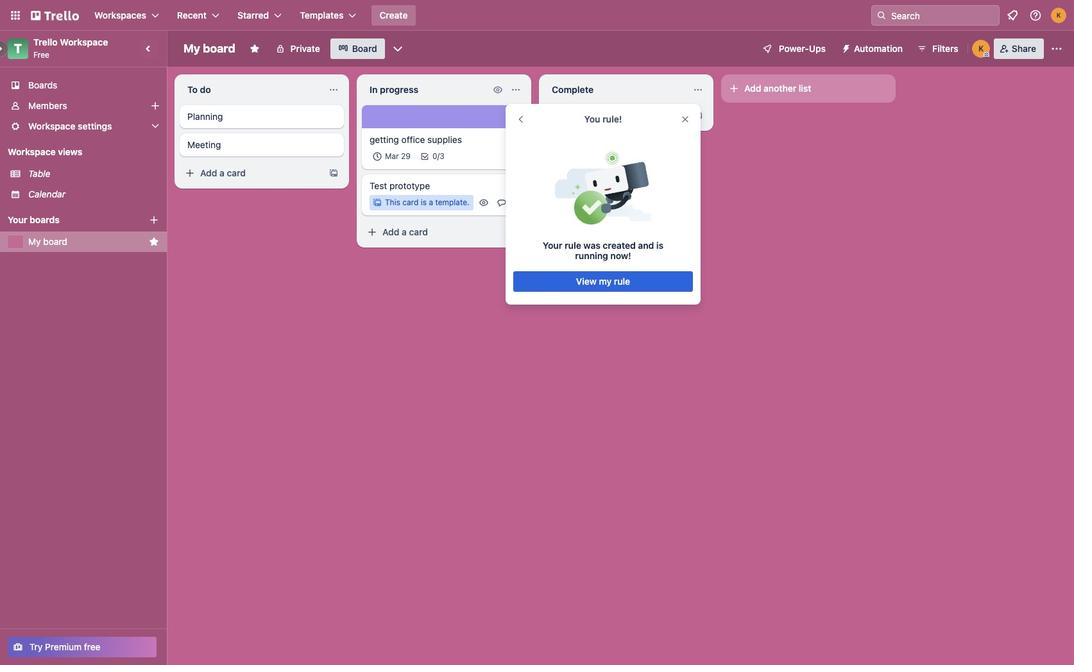 Task type: describe. For each thing, give the bounding box(es) containing it.
star or unstar board image
[[250, 44, 260, 54]]

getting office supplies link
[[370, 134, 519, 146]]

boards
[[28, 80, 57, 91]]

list
[[799, 83, 812, 94]]

0 vertical spatial kendallparks02 (kendallparks02) image
[[1052, 8, 1067, 23]]

private button
[[268, 39, 328, 59]]

1
[[510, 198, 513, 207]]

add board image
[[149, 215, 159, 225]]

your boards
[[8, 214, 60, 225]]

table
[[28, 168, 50, 179]]

templates button
[[292, 5, 364, 26]]

in
[[370, 84, 378, 95]]

add for add another list button
[[745, 83, 762, 94]]

starred
[[238, 10, 269, 21]]

a down meeting
[[220, 168, 225, 178]]

this member is an admin of this board. image
[[984, 52, 990, 58]]

free
[[33, 50, 49, 60]]

1 vertical spatial my board
[[28, 236, 67, 247]]

a down this card is a template.
[[402, 227, 407, 238]]

workspaces
[[94, 10, 146, 21]]

premium
[[45, 642, 82, 653]]

power-ups
[[779, 43, 826, 54]]

workspace for settings
[[28, 121, 75, 132]]

created
[[603, 240, 636, 251]]

workspace views
[[8, 146, 82, 157]]

getting office supplies
[[370, 134, 462, 145]]

view my rule
[[576, 276, 631, 287]]

1 vertical spatial add a card
[[200, 168, 246, 178]]

progress
[[380, 84, 419, 95]]

table link
[[28, 168, 159, 180]]

card down complete text field
[[592, 110, 611, 121]]

free
[[84, 642, 100, 653]]

boards link
[[0, 75, 167, 96]]

workspace for views
[[8, 146, 56, 157]]

view
[[576, 276, 597, 287]]

running
[[575, 250, 609, 261]]

trello workspace link
[[33, 37, 108, 48]]

you rule! image
[[555, 150, 652, 225]]

power-ups button
[[754, 39, 834, 59]]

workspace inside "trello workspace free"
[[60, 37, 108, 48]]

search image
[[877, 10, 887, 21]]

do
[[200, 84, 211, 95]]

planning link
[[187, 110, 336, 123]]

your for your rule was created and is running now!
[[543, 240, 563, 251]]

0 horizontal spatial my
[[28, 236, 41, 247]]

open information menu image
[[1030, 9, 1043, 22]]

0 horizontal spatial is
[[421, 198, 427, 207]]

to
[[187, 84, 198, 95]]

1 vertical spatial create from template… image
[[329, 168, 339, 178]]

t link
[[8, 39, 28, 59]]

2 vertical spatial add a card button
[[362, 222, 503, 243]]

test prototype
[[370, 180, 430, 191]]

calendar link
[[28, 188, 159, 201]]

power-
[[779, 43, 809, 54]]

back to home image
[[31, 5, 79, 26]]

create button
[[372, 5, 416, 26]]

trello workspace free
[[33, 37, 108, 60]]

In progress text field
[[362, 80, 490, 100]]

this card is a template.
[[385, 198, 470, 207]]

t
[[14, 41, 22, 56]]

rule inside your rule was created and is running now!
[[565, 240, 582, 251]]

you rule!
[[585, 114, 622, 125]]

create
[[380, 10, 408, 21]]

add a card button for top create from template… icon
[[544, 105, 686, 126]]

rule inside view my rule button
[[614, 276, 631, 287]]

board
[[352, 43, 377, 54]]

office
[[402, 134, 425, 145]]

0 vertical spatial create from template… image
[[693, 110, 704, 121]]

to do
[[187, 84, 211, 95]]

trello
[[33, 37, 58, 48]]

members link
[[0, 96, 167, 116]]

meeting link
[[187, 139, 336, 152]]

settings
[[78, 121, 112, 132]]

your for your boards
[[8, 214, 27, 225]]

2 horizontal spatial add a card
[[565, 110, 611, 121]]

prototype
[[390, 180, 430, 191]]

planning
[[187, 111, 223, 122]]

starred icon image
[[149, 237, 159, 247]]

card down meeting link
[[227, 168, 246, 178]]

mar 29
[[385, 152, 411, 161]]

automation button
[[837, 39, 911, 59]]

another
[[764, 83, 797, 94]]

my inside 'board name' text box
[[184, 42, 200, 55]]

templates
[[300, 10, 344, 21]]

test prototype link
[[370, 180, 519, 193]]

recent button
[[169, 5, 227, 26]]

add another list
[[745, 83, 812, 94]]

share button
[[994, 39, 1045, 59]]



Task type: locate. For each thing, give the bounding box(es) containing it.
Mar 29 checkbox
[[370, 149, 415, 164]]

workspace
[[60, 37, 108, 48], [28, 121, 75, 132], [8, 146, 56, 157]]

2 vertical spatial add a card
[[383, 227, 428, 238]]

starred button
[[230, 5, 290, 26]]

0 vertical spatial board
[[203, 42, 235, 55]]

my board down boards at the top left of the page
[[28, 236, 67, 247]]

board
[[203, 42, 235, 55], [43, 236, 67, 247]]

1 horizontal spatial your
[[543, 240, 563, 251]]

1 horizontal spatial my board
[[184, 42, 235, 55]]

0 / 3
[[433, 152, 445, 161]]

your left was
[[543, 240, 563, 251]]

your left boards at the top left of the page
[[8, 214, 27, 225]]

a
[[584, 110, 589, 121], [220, 168, 225, 178], [429, 198, 433, 207], [402, 227, 407, 238]]

add a card down complete
[[565, 110, 611, 121]]

card down this card is a template.
[[409, 227, 428, 238]]

try premium free button
[[8, 638, 157, 658]]

1 horizontal spatial add a card button
[[362, 222, 503, 243]]

0 horizontal spatial add a card button
[[180, 163, 321, 184]]

0 horizontal spatial add a card
[[200, 168, 246, 178]]

filters button
[[914, 39, 963, 59]]

0 horizontal spatial rule
[[565, 240, 582, 251]]

sm image
[[837, 39, 855, 56]]

rule right my
[[614, 276, 631, 287]]

your inside "your boards with 1 items" element
[[8, 214, 27, 225]]

add a card button down this card is a template.
[[362, 222, 503, 243]]

workspace settings button
[[0, 116, 167, 137]]

To do text field
[[180, 80, 324, 100]]

/
[[438, 152, 440, 161]]

0 vertical spatial is
[[421, 198, 427, 207]]

view my rule button
[[514, 272, 693, 292]]

3
[[440, 152, 445, 161]]

and
[[638, 240, 654, 251]]

private
[[291, 43, 320, 54]]

1 vertical spatial add a card button
[[180, 163, 321, 184]]

add down meeting
[[200, 168, 217, 178]]

automation
[[855, 43, 903, 54]]

29
[[401, 152, 411, 161]]

0 vertical spatial add a card
[[565, 110, 611, 121]]

Complete text field
[[544, 80, 688, 100]]

0 vertical spatial your
[[8, 214, 27, 225]]

add a card
[[565, 110, 611, 121], [200, 168, 246, 178], [383, 227, 428, 238]]

a down "test prototype" link on the left top
[[429, 198, 433, 207]]

add a card button down meeting link
[[180, 163, 321, 184]]

1 vertical spatial my
[[28, 236, 41, 247]]

try premium free
[[30, 642, 100, 653]]

primary element
[[0, 0, 1075, 31]]

add
[[745, 83, 762, 94], [565, 110, 582, 121], [200, 168, 217, 178], [383, 227, 400, 238]]

board link
[[330, 39, 385, 59]]

meeting
[[187, 139, 221, 150]]

my down recent
[[184, 42, 200, 55]]

now!
[[611, 250, 632, 261]]

0 horizontal spatial create from template… image
[[329, 168, 339, 178]]

my board down recent dropdown button
[[184, 42, 235, 55]]

0 vertical spatial my board
[[184, 42, 235, 55]]

my down your boards
[[28, 236, 41, 247]]

members
[[28, 100, 67, 111]]

add for the bottom add a card button
[[383, 227, 400, 238]]

board left star or unstar board image
[[203, 42, 235, 55]]

card
[[592, 110, 611, 121], [227, 168, 246, 178], [403, 198, 419, 207], [409, 227, 428, 238]]

calendar
[[28, 189, 65, 200]]

in progress
[[370, 84, 419, 95]]

recent
[[177, 10, 207, 21]]

add a card button for the bottom create from template… icon
[[180, 163, 321, 184]]

mar
[[385, 152, 399, 161]]

0 vertical spatial rule
[[565, 240, 582, 251]]

add a card button
[[544, 105, 686, 126], [180, 163, 321, 184], [362, 222, 503, 243]]

1 vertical spatial is
[[657, 240, 664, 251]]

board inside text box
[[203, 42, 235, 55]]

a left rule!
[[584, 110, 589, 121]]

kendallparks02 (kendallparks02) image
[[1052, 8, 1067, 23], [973, 40, 990, 58]]

0 horizontal spatial board
[[43, 236, 67, 247]]

your inside your rule was created and is running now!
[[543, 240, 563, 251]]

0 horizontal spatial your
[[8, 214, 27, 225]]

test
[[370, 180, 387, 191]]

workspace up table
[[8, 146, 56, 157]]

views
[[58, 146, 82, 157]]

1 horizontal spatial kendallparks02 (kendallparks02) image
[[1052, 8, 1067, 23]]

0 horizontal spatial my board
[[28, 236, 67, 247]]

0
[[433, 152, 438, 161]]

2 horizontal spatial add a card button
[[544, 105, 686, 126]]

add left you
[[565, 110, 582, 121]]

1 vertical spatial board
[[43, 236, 67, 247]]

workspace down members
[[28, 121, 75, 132]]

0 horizontal spatial kendallparks02 (kendallparks02) image
[[973, 40, 990, 58]]

my board inside 'board name' text box
[[184, 42, 235, 55]]

create from template… image
[[693, 110, 704, 121], [329, 168, 339, 178]]

my
[[599, 276, 612, 287]]

complete
[[552, 84, 594, 95]]

switch to… image
[[9, 9, 22, 22]]

kendallparks02 (kendallparks02) image right open information menu icon
[[1052, 8, 1067, 23]]

your boards with 1 items element
[[8, 213, 130, 228]]

rule!
[[603, 114, 622, 125]]

kendallparks02 (kendallparks02) image right filters
[[973, 40, 990, 58]]

share
[[1012, 43, 1037, 54]]

this
[[385, 198, 401, 207]]

1 horizontal spatial is
[[657, 240, 664, 251]]

your rule was created and is running now!
[[543, 240, 664, 261]]

1 horizontal spatial add a card
[[383, 227, 428, 238]]

1 horizontal spatial create from template… image
[[693, 110, 704, 121]]

0 vertical spatial workspace
[[60, 37, 108, 48]]

my board link
[[28, 236, 144, 248]]

1 horizontal spatial board
[[203, 42, 235, 55]]

is inside your rule was created and is running now!
[[657, 240, 664, 251]]

add left another
[[745, 83, 762, 94]]

card down prototype at the top left of page
[[403, 198, 419, 207]]

add a card down this in the top of the page
[[383, 227, 428, 238]]

boards
[[30, 214, 60, 225]]

is right and
[[657, 240, 664, 251]]

1 vertical spatial rule
[[614, 276, 631, 287]]

1 vertical spatial workspace
[[28, 121, 75, 132]]

template.
[[436, 198, 470, 207]]

workspace settings
[[28, 121, 112, 132]]

1 vertical spatial kendallparks02 (kendallparks02) image
[[973, 40, 990, 58]]

is
[[421, 198, 427, 207], [657, 240, 664, 251]]

add down this in the top of the page
[[383, 227, 400, 238]]

add another list button
[[722, 74, 896, 103]]

add a card button down complete text field
[[544, 105, 686, 126]]

2 vertical spatial workspace
[[8, 146, 56, 157]]

workspace inside popup button
[[28, 121, 75, 132]]

0 vertical spatial add a card button
[[544, 105, 686, 126]]

show menu image
[[1051, 42, 1064, 55]]

your
[[8, 214, 27, 225], [543, 240, 563, 251]]

Search field
[[887, 6, 1000, 25]]

board down boards at the top left of the page
[[43, 236, 67, 247]]

1 horizontal spatial my
[[184, 42, 200, 55]]

0 notifications image
[[1005, 8, 1021, 23]]

filters
[[933, 43, 959, 54]]

try
[[30, 642, 43, 653]]

1 horizontal spatial rule
[[614, 276, 631, 287]]

Board name text field
[[177, 39, 242, 59]]

ups
[[809, 43, 826, 54]]

workspace navigation collapse icon image
[[140, 40, 158, 58]]

my board
[[184, 42, 235, 55], [28, 236, 67, 247]]

is down prototype at the top left of page
[[421, 198, 427, 207]]

getting
[[370, 134, 399, 145]]

workspace right trello
[[60, 37, 108, 48]]

was
[[584, 240, 601, 251]]

rule left was
[[565, 240, 582, 251]]

customize views image
[[392, 42, 404, 55]]

workspaces button
[[87, 5, 167, 26]]

1 vertical spatial your
[[543, 240, 563, 251]]

add a card down meeting
[[200, 168, 246, 178]]

0 vertical spatial my
[[184, 42, 200, 55]]

rule
[[565, 240, 582, 251], [614, 276, 631, 287]]

you
[[585, 114, 601, 125]]

supplies
[[428, 134, 462, 145]]

add for add a card button related to the bottom create from template… icon
[[200, 168, 217, 178]]



Task type: vqa. For each thing, say whether or not it's contained in the screenshot.
the right .
no



